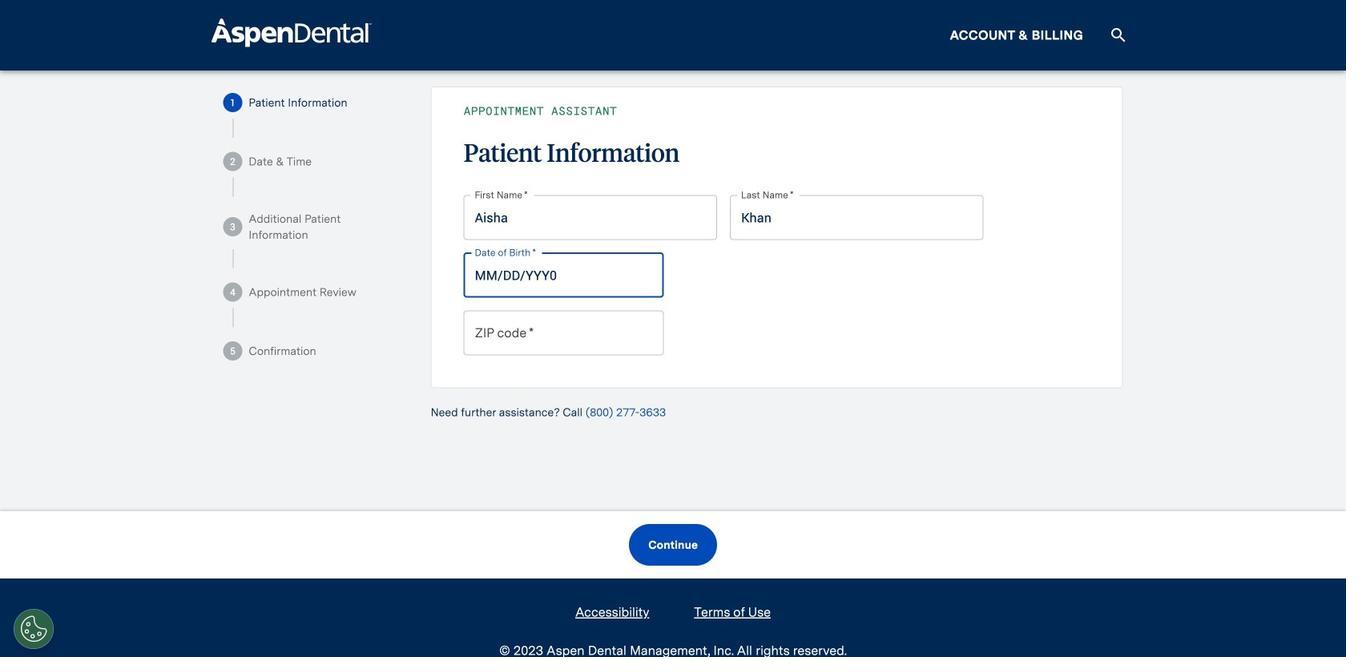 Task type: locate. For each thing, give the bounding box(es) containing it.
aspendental brand logo image
[[212, 18, 372, 47]]

None text field
[[464, 195, 717, 240], [730, 195, 984, 240], [464, 311, 664, 355], [464, 195, 717, 240], [730, 195, 984, 240], [464, 311, 664, 355]]

MM/DD/YYYY telephone field
[[464, 253, 664, 298]]



